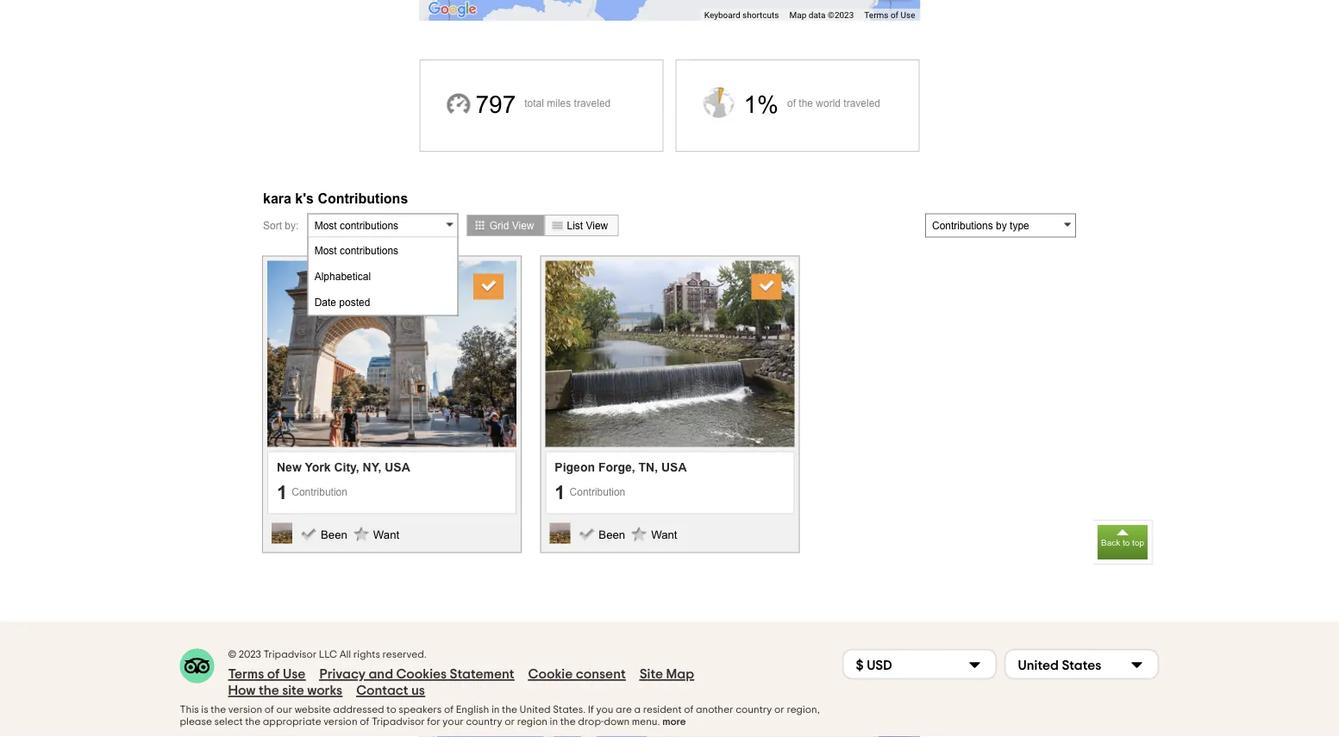Task type: describe. For each thing, give the bounding box(es) containing it.
posted
[[339, 296, 370, 308]]

privacy and cookies statement
[[319, 668, 515, 681]]

1% of the world traveled
[[744, 91, 881, 118]]

united inside 'popup button'
[[1018, 659, 1059, 672]]

version inside the . if you are a resident of another country or region, please select the appropriate version of tripadvisor for your country or region in the drop-down menu.
[[324, 717, 358, 728]]

1 most from the top
[[315, 220, 337, 231]]

want for 1
[[373, 529, 400, 541]]

how the site works link
[[228, 683, 343, 699]]

view for grid view
[[512, 220, 534, 231]]

united states
[[1018, 659, 1102, 672]]

our
[[276, 705, 292, 716]]

contribution inside new york city, ny, usa 1 contribution
[[292, 487, 348, 498]]

2 most from the top
[[315, 245, 337, 256]]

contact us link
[[356, 683, 425, 699]]

cookie consent button
[[528, 666, 626, 683]]

tripadvisor inside the . if you are a resident of another country or region, please select the appropriate version of tripadvisor for your country or region in the drop-down menu.
[[372, 717, 425, 728]]

0 vertical spatial tripadvisor
[[263, 650, 317, 660]]

1 inside pigeon forge, tn, usa 1 contribution
[[555, 482, 565, 503]]

reserved.
[[383, 650, 427, 660]]

1 horizontal spatial terms of use link
[[865, 10, 916, 20]]

grid view
[[490, 220, 534, 231]]

world
[[816, 97, 841, 109]]

menu.
[[632, 717, 660, 728]]

how
[[228, 684, 256, 698]]

usa inside new york city, ny, usa 1 contribution
[[385, 461, 410, 474]]

797 total miles traveled
[[476, 91, 611, 118]]

map data ©2023
[[790, 10, 854, 20]]

this
[[180, 705, 199, 716]]

of up your
[[444, 705, 454, 716]]

are
[[616, 705, 632, 716]]

.
[[583, 705, 586, 716]]

english
[[456, 705, 489, 716]]

another
[[696, 705, 734, 716]]

your
[[443, 717, 464, 728]]

new york city, ny, usa 1 contribution
[[277, 461, 410, 503]]

site
[[640, 668, 663, 681]]

and
[[369, 668, 393, 681]]

more
[[663, 717, 686, 728]]

pigeon
[[555, 461, 595, 474]]

©
[[228, 650, 236, 660]]

site
[[282, 684, 304, 698]]

addressed
[[333, 705, 384, 716]]

back to top
[[1102, 538, 1145, 548]]

grid
[[490, 220, 509, 231]]

you
[[596, 705, 614, 716]]

us
[[411, 684, 425, 698]]

1 contributions from the top
[[340, 220, 399, 231]]

contact
[[356, 684, 408, 698]]

contact us
[[356, 684, 425, 698]]

1 horizontal spatial use
[[901, 10, 916, 20]]

traveled inside 797 total miles traveled
[[574, 97, 611, 109]]

list
[[567, 220, 583, 231]]

back
[[1102, 538, 1121, 548]]

kara
[[263, 191, 291, 206]]

region,
[[787, 705, 820, 716]]

google image
[[424, 0, 481, 21]]

ny,
[[363, 461, 382, 474]]

region
[[517, 717, 548, 728]]

pigeon forge, tn, usa 1 contribution
[[555, 461, 687, 503]]

keyboard shortcuts
[[705, 10, 779, 20]]

0 horizontal spatial terms of use
[[228, 668, 306, 681]]

of up more button
[[684, 705, 694, 716]]

website
[[295, 705, 331, 716]]

been for 1
[[321, 529, 347, 541]]

map region
[[229, 0, 1112, 90]]

statement
[[450, 668, 515, 681]]

by
[[996, 220, 1007, 231]]

date
[[315, 296, 336, 308]]

llc
[[319, 650, 337, 660]]

1 inside new york city, ny, usa 1 contribution
[[277, 482, 287, 503]]

©2023
[[828, 10, 854, 20]]

keyboard
[[705, 10, 741, 20]]

traveled inside 1% of the world traveled
[[844, 97, 881, 109]]

city,
[[334, 461, 359, 474]]

1 horizontal spatial terms of use
[[865, 10, 916, 20]]

privacy and cookies statement link
[[319, 666, 515, 683]]

list view
[[567, 220, 608, 231]]

appropriate
[[263, 717, 321, 728]]

$ usd
[[856, 659, 893, 672]]

2 contributions from the top
[[340, 245, 399, 256]]

usa inside pigeon forge, tn, usa 1 contribution
[[662, 461, 687, 474]]

works
[[307, 684, 343, 698]]

tn,
[[639, 461, 658, 474]]

by:
[[285, 220, 299, 231]]



Task type: vqa. For each thing, say whether or not it's contained in the screenshot.
Good for Couples
no



Task type: locate. For each thing, give the bounding box(es) containing it.
797
[[476, 91, 516, 118]]

1 horizontal spatial traveled
[[844, 97, 881, 109]]

2023
[[239, 650, 261, 660]]

york
[[305, 461, 331, 474]]

1 horizontal spatial country
[[736, 705, 772, 716]]

0 horizontal spatial in
[[492, 705, 500, 716]]

contribution
[[292, 487, 348, 498], [570, 487, 626, 498]]

speakers
[[399, 705, 442, 716]]

2 want from the left
[[651, 529, 678, 541]]

1 vertical spatial tripadvisor
[[372, 717, 425, 728]]

view right list
[[586, 220, 608, 231]]

the inside site map how the site works
[[259, 684, 279, 698]]

0 vertical spatial contributions
[[340, 220, 399, 231]]

or left region,
[[775, 705, 785, 716]]

privacy
[[319, 668, 366, 681]]

1 horizontal spatial want
[[651, 529, 678, 541]]

the right select
[[245, 717, 261, 728]]

1 horizontal spatial united
[[1018, 659, 1059, 672]]

select
[[214, 717, 243, 728]]

new
[[277, 461, 302, 474]]

total
[[525, 97, 544, 109]]

1 vertical spatial country
[[466, 717, 503, 728]]

kara k's contributions
[[263, 191, 408, 206]]

contributions by type
[[932, 220, 1030, 231]]

shortcuts
[[743, 10, 779, 20]]

the left world
[[799, 97, 813, 109]]

data
[[809, 10, 826, 20]]

0 vertical spatial terms
[[865, 10, 889, 20]]

the left 'site'
[[259, 684, 279, 698]]

0 vertical spatial to
[[1123, 538, 1130, 548]]

country
[[736, 705, 772, 716], [466, 717, 503, 728]]

0 horizontal spatial terms
[[228, 668, 264, 681]]

1 horizontal spatial to
[[1123, 538, 1130, 548]]

in right english
[[492, 705, 500, 716]]

1 horizontal spatial states
[[1062, 659, 1102, 672]]

want
[[373, 529, 400, 541], [651, 529, 678, 541]]

1 horizontal spatial terms
[[865, 10, 889, 20]]

1 vertical spatial version
[[324, 717, 358, 728]]

1 horizontal spatial map
[[790, 10, 807, 20]]

0 vertical spatial use
[[901, 10, 916, 20]]

the right is
[[211, 705, 226, 716]]

contributions left by
[[932, 220, 993, 231]]

0 horizontal spatial terms of use link
[[228, 666, 306, 683]]

1 been from the left
[[321, 529, 347, 541]]

1
[[277, 482, 287, 503], [555, 482, 565, 503]]

0 horizontal spatial to
[[387, 705, 397, 716]]

miles
[[547, 97, 571, 109]]

traveled right miles on the top of page
[[574, 97, 611, 109]]

use up 'site'
[[283, 668, 306, 681]]

tripadvisor down this is the version of our website addressed to speakers of english in the united states at bottom
[[372, 717, 425, 728]]

0 horizontal spatial usa
[[385, 461, 410, 474]]

all
[[340, 650, 351, 660]]

contributions right k's
[[318, 191, 408, 206]]

0 vertical spatial contributions
[[318, 191, 408, 206]]

to down contact us at bottom
[[387, 705, 397, 716]]

usa right tn,
[[662, 461, 687, 474]]

or left region
[[505, 717, 515, 728]]

country right 'another'
[[736, 705, 772, 716]]

0 vertical spatial states
[[1062, 659, 1102, 672]]

1 vertical spatial states
[[553, 705, 583, 716]]

most contributions
[[315, 220, 399, 231], [315, 245, 399, 256]]

© 2023 tripadvisor llc all rights reserved.
[[228, 650, 427, 660]]

cookie consent
[[528, 668, 626, 681]]

terms up 'how'
[[228, 668, 264, 681]]

1 down pigeon at the bottom of the page
[[555, 482, 565, 503]]

1 vertical spatial or
[[505, 717, 515, 728]]

most contributions down kara k's contributions
[[315, 220, 399, 231]]

in inside the . if you are a resident of another country or region, please select the appropriate version of tripadvisor for your country or region in the drop-down menu.
[[550, 717, 558, 728]]

1%
[[744, 91, 779, 118]]

terms of use link right ©2023
[[865, 10, 916, 20]]

country down english
[[466, 717, 503, 728]]

terms of use right ©2023
[[865, 10, 916, 20]]

if
[[588, 705, 594, 716]]

most
[[315, 220, 337, 231], [315, 245, 337, 256]]

0 horizontal spatial view
[[512, 220, 534, 231]]

0 horizontal spatial tripadvisor
[[263, 650, 317, 660]]

view
[[512, 220, 534, 231], [586, 220, 608, 231]]

1 vertical spatial map
[[666, 668, 694, 681]]

want down new york city, ny, usa 1 contribution
[[373, 529, 400, 541]]

1 vertical spatial in
[[550, 717, 558, 728]]

0 horizontal spatial 1
[[277, 482, 287, 503]]

site map how the site works
[[228, 668, 694, 698]]

0 horizontal spatial want
[[373, 529, 400, 541]]

terms of use link down the 2023
[[228, 666, 306, 683]]

been for contribution
[[599, 529, 626, 541]]

0 vertical spatial country
[[736, 705, 772, 716]]

1 vertical spatial terms of use
[[228, 668, 306, 681]]

1 vertical spatial most contributions
[[315, 245, 399, 256]]

keyboard shortcuts button
[[705, 9, 779, 21]]

to
[[1123, 538, 1130, 548], [387, 705, 397, 716]]

1 horizontal spatial contributions
[[932, 220, 993, 231]]

0 vertical spatial or
[[775, 705, 785, 716]]

1 1 from the left
[[277, 482, 287, 503]]

of left our
[[265, 705, 274, 716]]

most down kara k's contributions
[[315, 220, 337, 231]]

this is the version of our website addressed to speakers of english in the united states
[[180, 705, 583, 716]]

terms of use
[[865, 10, 916, 20], [228, 668, 306, 681]]

1 down new
[[277, 482, 287, 503]]

states
[[1062, 659, 1102, 672], [553, 705, 583, 716]]

of up how the site works link
[[267, 668, 280, 681]]

is
[[201, 705, 208, 716]]

contribution inside pigeon forge, tn, usa 1 contribution
[[570, 487, 626, 498]]

resident
[[643, 705, 682, 716]]

0 horizontal spatial contributions
[[318, 191, 408, 206]]

2 most contributions from the top
[[315, 245, 399, 256]]

to left top
[[1123, 538, 1130, 548]]

sort
[[263, 220, 282, 231]]

1 horizontal spatial view
[[586, 220, 608, 231]]

of inside 1% of the world traveled
[[788, 97, 796, 109]]

0 horizontal spatial states
[[553, 705, 583, 716]]

. if you are a resident of another country or region, please select the appropriate version of tripadvisor for your country or region in the drop-down menu.
[[180, 705, 820, 728]]

cookie
[[528, 668, 573, 681]]

0 vertical spatial united
[[1018, 659, 1059, 672]]

2 view from the left
[[586, 220, 608, 231]]

1 horizontal spatial contribution
[[570, 487, 626, 498]]

of right ©2023
[[891, 10, 899, 20]]

contribution down york at the left bottom
[[292, 487, 348, 498]]

version down addressed
[[324, 717, 358, 728]]

been down pigeon forge, tn, usa 1 contribution
[[599, 529, 626, 541]]

site map link
[[640, 666, 694, 683]]

0 horizontal spatial united
[[520, 705, 551, 716]]

contributions down kara k's contributions
[[340, 220, 399, 231]]

1 horizontal spatial usa
[[662, 461, 687, 474]]

top
[[1133, 538, 1145, 548]]

down
[[604, 717, 630, 728]]

version
[[228, 705, 262, 716], [324, 717, 358, 728]]

1 horizontal spatial tripadvisor
[[372, 717, 425, 728]]

2 been from the left
[[599, 529, 626, 541]]

$
[[856, 659, 864, 672]]

1 vertical spatial terms of use link
[[228, 666, 306, 683]]

of down addressed
[[360, 717, 369, 728]]

want down pigeon forge, tn, usa 1 contribution
[[651, 529, 678, 541]]

sort by:
[[263, 220, 299, 231]]

0 horizontal spatial or
[[505, 717, 515, 728]]

2 traveled from the left
[[844, 97, 881, 109]]

0 horizontal spatial traveled
[[574, 97, 611, 109]]

in
[[492, 705, 500, 716], [550, 717, 558, 728]]

0 horizontal spatial map
[[666, 668, 694, 681]]

traveled
[[574, 97, 611, 109], [844, 97, 881, 109]]

cookies
[[396, 668, 447, 681]]

0 horizontal spatial version
[[228, 705, 262, 716]]

1 horizontal spatial or
[[775, 705, 785, 716]]

for
[[427, 717, 441, 728]]

view for list view
[[586, 220, 608, 231]]

1 vertical spatial contributions
[[932, 220, 993, 231]]

0 vertical spatial most
[[315, 220, 337, 231]]

traveled right world
[[844, 97, 881, 109]]

rights
[[354, 650, 380, 660]]

terms of use link
[[865, 10, 916, 20], [228, 666, 306, 683]]

1 vertical spatial contributions
[[340, 245, 399, 256]]

1 vertical spatial to
[[387, 705, 397, 716]]

1 horizontal spatial been
[[599, 529, 626, 541]]

1 vertical spatial terms
[[228, 668, 264, 681]]

0 vertical spatial terms of use link
[[865, 10, 916, 20]]

contributions up alphabetical at top left
[[340, 245, 399, 256]]

been down new york city, ny, usa 1 contribution
[[321, 529, 347, 541]]

2 contribution from the left
[[570, 487, 626, 498]]

of right the 1%
[[788, 97, 796, 109]]

1 want from the left
[[373, 529, 400, 541]]

want for contribution
[[651, 529, 678, 541]]

been
[[321, 529, 347, 541], [599, 529, 626, 541]]

of
[[891, 10, 899, 20], [788, 97, 796, 109], [267, 668, 280, 681], [265, 705, 274, 716], [444, 705, 454, 716], [684, 705, 694, 716], [360, 717, 369, 728]]

0 vertical spatial in
[[492, 705, 500, 716]]

terms of use up how the site works link
[[228, 668, 306, 681]]

0 horizontal spatial use
[[283, 668, 306, 681]]

version down 'how'
[[228, 705, 262, 716]]

view right grid
[[512, 220, 534, 231]]

terms right ©2023
[[865, 10, 889, 20]]

1 most contributions from the top
[[315, 220, 399, 231]]

most contributions up alphabetical at top left
[[315, 245, 399, 256]]

use right ©2023
[[901, 10, 916, 20]]

a
[[634, 705, 641, 716]]

states inside united states 'popup button'
[[1062, 659, 1102, 672]]

map left data
[[790, 10, 807, 20]]

1 contribution from the left
[[292, 487, 348, 498]]

1 horizontal spatial version
[[324, 717, 358, 728]]

more button
[[663, 716, 686, 728]]

forge,
[[599, 461, 635, 474]]

map inside site map how the site works
[[666, 668, 694, 681]]

the inside 1% of the world traveled
[[799, 97, 813, 109]]

please
[[180, 717, 212, 728]]

0 horizontal spatial country
[[466, 717, 503, 728]]

0 horizontal spatial been
[[321, 529, 347, 541]]

1 view from the left
[[512, 220, 534, 231]]

terms
[[865, 10, 889, 20], [228, 668, 264, 681]]

1 traveled from the left
[[574, 97, 611, 109]]

k's
[[295, 191, 314, 206]]

1 vertical spatial united
[[520, 705, 551, 716]]

2 1 from the left
[[555, 482, 565, 503]]

most up alphabetical at top left
[[315, 245, 337, 256]]

1 horizontal spatial in
[[550, 717, 558, 728]]

$ usd button
[[842, 649, 998, 680]]

tripadvisor up 'site'
[[263, 650, 317, 660]]

the
[[799, 97, 813, 109], [259, 684, 279, 698], [211, 705, 226, 716], [502, 705, 518, 716], [245, 717, 261, 728], [560, 717, 576, 728]]

0 vertical spatial terms of use
[[865, 10, 916, 20]]

map right 'site'
[[666, 668, 694, 681]]

2 usa from the left
[[662, 461, 687, 474]]

usa right ny,
[[385, 461, 410, 474]]

0 horizontal spatial contribution
[[292, 487, 348, 498]]

0 vertical spatial map
[[790, 10, 807, 20]]

date posted
[[315, 296, 370, 308]]

the up region
[[502, 705, 518, 716]]

tripadvisor
[[263, 650, 317, 660], [372, 717, 425, 728]]

contribution down forge,
[[570, 487, 626, 498]]

united states button
[[1004, 649, 1160, 680]]

drop-
[[578, 717, 604, 728]]

1 vertical spatial most
[[315, 245, 337, 256]]

0 vertical spatial version
[[228, 705, 262, 716]]

type
[[1010, 220, 1030, 231]]

0 vertical spatial most contributions
[[315, 220, 399, 231]]

1 vertical spatial use
[[283, 668, 306, 681]]

in right region
[[550, 717, 558, 728]]

1 horizontal spatial 1
[[555, 482, 565, 503]]

map
[[790, 10, 807, 20], [666, 668, 694, 681]]

1 usa from the left
[[385, 461, 410, 474]]

the left drop-
[[560, 717, 576, 728]]

alphabetical
[[315, 270, 371, 282]]

usd
[[867, 659, 893, 672]]



